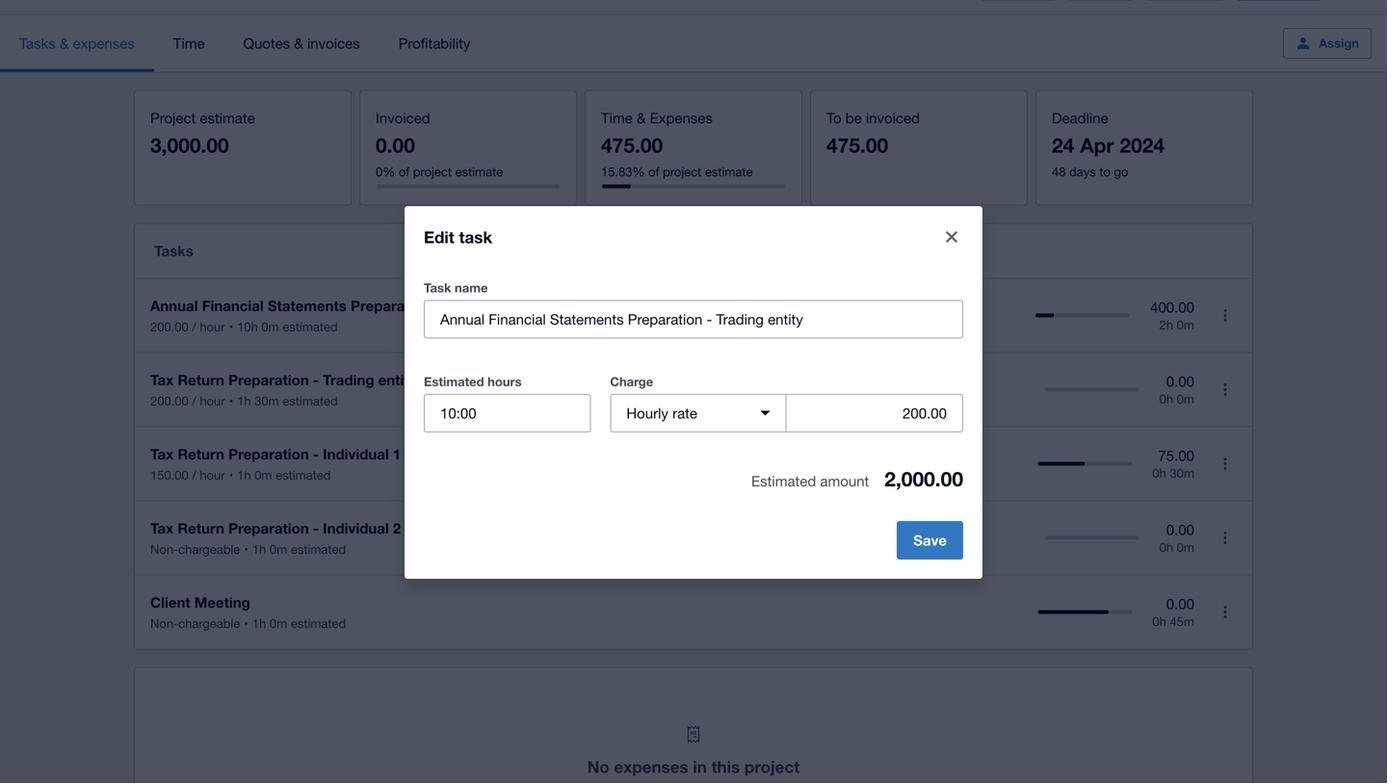 Task type: locate. For each thing, give the bounding box(es) containing it.
statements
[[268, 297, 347, 315]]

0.00 field
[[787, 395, 962, 432]]

of right 0%
[[399, 164, 410, 179]]

project right this
[[745, 757, 800, 777]]

preparation inside tax return preparation - individual 2 non-chargeable • 1h 0m estimated
[[228, 520, 309, 537]]

edit
[[424, 227, 455, 247]]

return inside tax return preparation - individual 2 non-chargeable • 1h 0m estimated
[[178, 520, 224, 537]]

estimated left hours
[[424, 374, 484, 389]]

1h
[[237, 394, 251, 408], [237, 468, 251, 483], [252, 542, 266, 557], [252, 616, 266, 631]]

task
[[459, 227, 492, 247]]

1 horizontal spatial project
[[663, 164, 702, 179]]

0.00 up 45m
[[1167, 596, 1195, 612]]

2 0.00 0h 0m from the top
[[1160, 521, 1195, 555]]

1 200.00 from the top
[[150, 319, 189, 334]]

0 vertical spatial entity
[[501, 297, 539, 315]]

1 horizontal spatial estimated
[[751, 473, 816, 489]]

475.00 down be
[[827, 133, 888, 157]]

1 hour from the top
[[200, 319, 225, 334]]

0m up tax return preparation - individual 2 non-chargeable • 1h 0m estimated
[[255, 468, 272, 483]]

1 0.00 0h 0m from the top
[[1160, 373, 1195, 406]]

- down tax return preparation - individual 1 150.00 / hour • 1h 0m estimated
[[313, 520, 319, 537]]

0.00
[[376, 133, 415, 157], [1167, 373, 1195, 390], [1167, 521, 1195, 538], [1167, 596, 1195, 612]]

chargeable up meeting
[[178, 542, 240, 557]]

time & expenses 475.00 15.83% of project estimate
[[601, 109, 753, 179]]

tax down annual
[[150, 371, 174, 389]]

non- down the client
[[150, 616, 178, 631]]

estimated down tax return preparation - individual 2 non-chargeable • 1h 0m estimated
[[291, 616, 346, 631]]

2 horizontal spatial project
[[745, 757, 800, 777]]

2 475.00 from the left
[[827, 133, 888, 157]]

0 vertical spatial hour
[[200, 319, 225, 334]]

rate
[[673, 405, 697, 421]]

quotes
[[243, 35, 290, 52]]

2 200.00 from the top
[[150, 394, 189, 408]]

-
[[435, 297, 441, 315], [313, 371, 319, 389], [313, 446, 319, 463], [313, 520, 319, 537]]

0 vertical spatial return
[[178, 371, 224, 389]]

estimated down statements
[[283, 319, 338, 334]]

estimated
[[424, 374, 484, 389], [751, 473, 816, 489]]

- down the "tax return preparation - trading entity 200.00 / hour • 1h 30m estimated"
[[313, 446, 319, 463]]

estimate up task
[[455, 164, 503, 179]]

1 horizontal spatial 30m
[[1170, 466, 1195, 481]]

30m down 75.00
[[1170, 466, 1195, 481]]

• inside annual financial statements preparation - trading entity 200.00 / hour • 10h 0m estimated
[[229, 319, 233, 334]]

1 vertical spatial entity
[[378, 371, 417, 389]]

non- inside the client meeting non-chargeable • 1h 0m estimated
[[150, 616, 178, 631]]

project down expenses
[[663, 164, 702, 179]]

/ inside tax return preparation - individual 1 150.00 / hour • 1h 0m estimated
[[192, 468, 196, 483]]

edit task
[[424, 227, 492, 247]]

& inside "link"
[[294, 35, 303, 52]]

1h up the client meeting non-chargeable • 1h 0m estimated
[[252, 542, 266, 557]]

preparation for tax return preparation - individual 2
[[228, 520, 309, 537]]

• inside tax return preparation - individual 2 non-chargeable • 1h 0m estimated
[[244, 542, 248, 557]]

2 of from the left
[[649, 164, 659, 179]]

non- inside tax return preparation - individual 2 non-chargeable • 1h 0m estimated
[[150, 542, 178, 557]]

days
[[1069, 164, 1096, 179]]

individual
[[323, 446, 389, 463], [323, 520, 389, 537]]

0.00 for 1h
[[1167, 596, 1195, 612]]

1 horizontal spatial 475.00
[[827, 133, 888, 157]]

estimate down expenses
[[705, 164, 753, 179]]

1 horizontal spatial tasks
[[154, 242, 193, 260]]

project
[[413, 164, 452, 179], [663, 164, 702, 179], [745, 757, 800, 777]]

in
[[693, 757, 707, 777]]

of
[[399, 164, 410, 179], [649, 164, 659, 179]]

& inside the time & expenses 475.00 15.83% of project estimate
[[637, 109, 646, 126]]

0 vertical spatial 30m
[[255, 394, 279, 408]]

task name
[[424, 280, 488, 295]]

save
[[914, 532, 947, 549]]

preparation for tax return preparation - trading entity
[[228, 371, 309, 389]]

tax for tax return preparation - trading entity
[[150, 371, 174, 389]]

expenses left in
[[614, 757, 689, 777]]

1 vertical spatial /
[[192, 394, 196, 408]]

tasks for tasks
[[154, 242, 193, 260]]

• left 10h
[[229, 319, 233, 334]]

/ inside the "tax return preparation - trading entity 200.00 / hour • 1h 30m estimated"
[[192, 394, 196, 408]]

go
[[1114, 164, 1129, 179]]

1 vertical spatial hour
[[200, 394, 225, 408]]

0 vertical spatial expenses
[[73, 35, 135, 52]]

tax up 150.00
[[150, 446, 174, 463]]

2024
[[1120, 133, 1165, 157]]

0.00 for entity
[[1167, 373, 1195, 390]]

0 vertical spatial estimated
[[424, 374, 484, 389]]

1 vertical spatial 0.00 0h 0m
[[1160, 521, 1195, 555]]

project right 0%
[[413, 164, 452, 179]]

preparation for tax return preparation - individual 1
[[228, 446, 309, 463]]

1 horizontal spatial entity
[[501, 297, 539, 315]]

0 horizontal spatial 30m
[[255, 394, 279, 408]]

to be invoiced 475.00
[[827, 109, 920, 157]]

preparation down task
[[351, 297, 431, 315]]

estimated inside the client meeting non-chargeable • 1h 0m estimated
[[291, 616, 346, 631]]

1 475.00 from the left
[[601, 133, 663, 157]]

return inside the "tax return preparation - trading entity 200.00 / hour • 1h 30m estimated"
[[178, 371, 224, 389]]

1 vertical spatial tax
[[150, 446, 174, 463]]

1 horizontal spatial time
[[601, 109, 633, 126]]

meeting
[[194, 594, 250, 611]]

to
[[827, 109, 842, 126]]

return
[[178, 371, 224, 389], [178, 446, 224, 463], [178, 520, 224, 537]]

2 hour from the top
[[200, 394, 225, 408]]

0h up 0.00 0h 45m
[[1160, 540, 1174, 555]]

1 vertical spatial time
[[601, 109, 633, 126]]

assign
[[1319, 36, 1359, 51]]

1 non- from the top
[[150, 542, 178, 557]]

chargeable inside tax return preparation - individual 2 non-chargeable • 1h 0m estimated
[[178, 542, 240, 557]]

quotes & invoices link
[[224, 15, 379, 72]]

preparation down 10h
[[228, 371, 309, 389]]

2 horizontal spatial &
[[637, 109, 646, 126]]

3 hour from the top
[[200, 468, 225, 483]]

tax for tax return preparation - individual 2
[[150, 520, 174, 537]]

0 vertical spatial chargeable
[[178, 542, 240, 557]]

individual left 2
[[323, 520, 389, 537]]

charge group
[[610, 394, 963, 433]]

return inside tax return preparation - individual 1 150.00 / hour • 1h 0m estimated
[[178, 446, 224, 463]]

apr
[[1080, 133, 1114, 157]]

0m down tax return preparation - individual 2 non-chargeable • 1h 0m estimated
[[270, 616, 287, 631]]

0h inside the 75.00 0h 30m
[[1153, 466, 1167, 481]]

1 / from the top
[[192, 319, 196, 334]]

30m
[[255, 394, 279, 408], [1170, 466, 1195, 481]]

0 horizontal spatial tasks
[[19, 35, 56, 52]]

1 return from the top
[[178, 371, 224, 389]]

•
[[229, 319, 233, 334], [229, 394, 233, 408], [229, 468, 233, 483], [244, 542, 248, 557], [244, 616, 248, 631]]

1h up tax return preparation - individual 1 150.00 / hour • 1h 0m estimated
[[237, 394, 251, 408]]

0 horizontal spatial time
[[173, 35, 205, 52]]

• inside the client meeting non-chargeable • 1h 0m estimated
[[244, 616, 248, 631]]

0.00 down invoiced
[[376, 133, 415, 157]]

400.00 2h 0m
[[1150, 299, 1195, 332]]

trading
[[445, 297, 497, 315], [323, 371, 374, 389]]

1 individual from the top
[[323, 446, 389, 463]]

return up 150.00
[[178, 446, 224, 463]]

hour inside annual financial statements preparation - trading entity 200.00 / hour • 10h 0m estimated
[[200, 319, 225, 334]]

1 vertical spatial chargeable
[[178, 616, 240, 631]]

time up 'project'
[[173, 35, 205, 52]]

1 vertical spatial non-
[[150, 616, 178, 631]]

estimate inside project estimate 3,000.00
[[200, 109, 255, 126]]

- inside annual financial statements preparation - trading entity 200.00 / hour • 10h 0m estimated
[[435, 297, 441, 315]]

/ for tax return preparation - individual 1
[[192, 468, 196, 483]]

estimated
[[283, 319, 338, 334], [283, 394, 338, 408], [276, 468, 331, 483], [291, 542, 346, 557], [291, 616, 346, 631]]

client meeting non-chargeable • 1h 0m estimated
[[150, 594, 346, 631]]

tax down 150.00
[[150, 520, 174, 537]]

expenses left the time link
[[73, 35, 135, 52]]

0h
[[1160, 391, 1174, 406], [1153, 466, 1167, 481], [1160, 540, 1174, 555], [1153, 614, 1167, 629]]

0 vertical spatial non-
[[150, 542, 178, 557]]

hourly
[[627, 405, 669, 421]]

estimated up the client meeting non-chargeable • 1h 0m estimated
[[291, 542, 346, 557]]

project for 0.00
[[413, 164, 452, 179]]

no expenses in this project
[[587, 757, 800, 777]]

1h inside the client meeting non-chargeable • 1h 0m estimated
[[252, 616, 266, 631]]

1 vertical spatial estimated
[[751, 473, 816, 489]]

entity up hours
[[501, 297, 539, 315]]

0 horizontal spatial 475.00
[[601, 133, 663, 157]]

this
[[712, 757, 740, 777]]

return down 150.00
[[178, 520, 224, 537]]

1 horizontal spatial trading
[[445, 297, 497, 315]]

0 vertical spatial tasks
[[19, 35, 56, 52]]

0 vertical spatial /
[[192, 319, 196, 334]]

time
[[173, 35, 205, 52], [601, 109, 633, 126]]

1 vertical spatial expenses
[[614, 757, 689, 777]]

chargeable
[[178, 542, 240, 557], [178, 616, 240, 631]]

estimated up tax return preparation - individual 2 non-chargeable • 1h 0m estimated
[[276, 468, 331, 483]]

2 chargeable from the top
[[178, 616, 240, 631]]

project inside invoiced 0.00 0% of project estimate
[[413, 164, 452, 179]]

200.00
[[150, 319, 189, 334], [150, 394, 189, 408]]

preparation inside tax return preparation - individual 1 150.00 / hour • 1h 0m estimated
[[228, 446, 309, 463]]

return for tax return preparation - individual 2
[[178, 520, 224, 537]]

time up the 15.83%
[[601, 109, 633, 126]]

0 horizontal spatial estimated
[[424, 374, 484, 389]]

- inside tax return preparation - individual 1 150.00 / hour • 1h 0m estimated
[[313, 446, 319, 463]]

- down annual financial statements preparation - trading entity 200.00 / hour • 10h 0m estimated on the left top of the page
[[313, 371, 319, 389]]

project
[[150, 109, 196, 126]]

trading inside the "tax return preparation - trading entity 200.00 / hour • 1h 30m estimated"
[[323, 371, 374, 389]]

0 horizontal spatial project
[[413, 164, 452, 179]]

1
[[393, 446, 401, 463]]

time inside the time & expenses 475.00 15.83% of project estimate
[[601, 109, 633, 126]]

1 horizontal spatial &
[[294, 35, 303, 52]]

0 vertical spatial tax
[[150, 371, 174, 389]]

estimate up 3,000.00
[[200, 109, 255, 126]]

30m up tax return preparation - individual 1 150.00 / hour • 1h 0m estimated
[[255, 394, 279, 408]]

1 chargeable from the top
[[178, 542, 240, 557]]

0 vertical spatial individual
[[323, 446, 389, 463]]

non- up the client
[[150, 542, 178, 557]]

tasks
[[19, 35, 56, 52], [154, 242, 193, 260]]

preparation down the "tax return preparation - trading entity 200.00 / hour • 1h 30m estimated"
[[228, 446, 309, 463]]

estimated hours
[[424, 374, 522, 389]]

0h up 75.00
[[1160, 391, 1174, 406]]

chargeable down meeting
[[178, 616, 240, 631]]

return down annual
[[178, 371, 224, 389]]

475.00 up the 15.83%
[[601, 133, 663, 157]]

1 of from the left
[[399, 164, 410, 179]]

trading down annual financial statements preparation - trading entity 200.00 / hour • 10h 0m estimated on the left top of the page
[[323, 371, 374, 389]]

estimated inside tax return preparation - individual 1 150.00 / hour • 1h 0m estimated
[[276, 468, 331, 483]]

save button
[[897, 521, 963, 560]]

200.00 down annual
[[150, 319, 189, 334]]

1 vertical spatial trading
[[323, 371, 374, 389]]

- down task
[[435, 297, 441, 315]]

individual inside tax return preparation - individual 1 150.00 / hour • 1h 0m estimated
[[323, 446, 389, 463]]

0 horizontal spatial entity
[[378, 371, 417, 389]]

• down meeting
[[244, 616, 248, 631]]

non-
[[150, 542, 178, 557], [150, 616, 178, 631]]

2 / from the top
[[192, 394, 196, 408]]

1 vertical spatial 30m
[[1170, 466, 1195, 481]]

0 vertical spatial 200.00
[[150, 319, 189, 334]]

2 non- from the top
[[150, 616, 178, 631]]

0 vertical spatial time
[[173, 35, 205, 52]]

hour inside the "tax return preparation - trading entity 200.00 / hour • 1h 30m estimated"
[[200, 394, 225, 408]]

2,000.00
[[885, 467, 963, 491]]

to
[[1100, 164, 1111, 179]]

2 return from the top
[[178, 446, 224, 463]]

3 tax from the top
[[150, 520, 174, 537]]

hour
[[200, 319, 225, 334], [200, 394, 225, 408], [200, 468, 225, 483]]

3,000.00
[[150, 133, 229, 157]]

1 vertical spatial tasks
[[154, 242, 193, 260]]

project for expenses
[[745, 757, 800, 777]]

1h up tax return preparation - individual 2 non-chargeable • 1h 0m estimated
[[237, 468, 251, 483]]

estimate
[[200, 109, 255, 126], [455, 164, 503, 179], [705, 164, 753, 179]]

0.00 inside 0.00 0h 45m
[[1167, 596, 1195, 612]]

- inside tax return preparation - individual 2 non-chargeable • 1h 0m estimated
[[313, 520, 319, 537]]

tax inside tax return preparation - individual 1 150.00 / hour • 1h 0m estimated
[[150, 446, 174, 463]]

hour for tax return preparation - trading entity
[[200, 394, 225, 408]]

0 horizontal spatial of
[[399, 164, 410, 179]]

0 horizontal spatial &
[[60, 35, 69, 52]]

3 return from the top
[[178, 520, 224, 537]]

200.00 up 150.00
[[150, 394, 189, 408]]

0m up 75.00
[[1177, 391, 1195, 406]]

0h for 1
[[1153, 466, 1167, 481]]

1h inside the "tax return preparation - trading entity 200.00 / hour • 1h 30m estimated"
[[237, 394, 251, 408]]

2 vertical spatial tax
[[150, 520, 174, 537]]

hours
[[488, 374, 522, 389]]

preparation inside the "tax return preparation - trading entity 200.00 / hour • 1h 30m estimated"
[[228, 371, 309, 389]]

invoiced
[[866, 109, 920, 126]]

tax inside the "tax return preparation - trading entity 200.00 / hour • 1h 30m estimated"
[[150, 371, 174, 389]]

0h for 1h
[[1153, 614, 1167, 629]]

0h left 45m
[[1153, 614, 1167, 629]]

0h inside 0.00 0h 45m
[[1153, 614, 1167, 629]]

475.00
[[601, 133, 663, 157], [827, 133, 888, 157]]

preparation down tax return preparation - individual 1 150.00 / hour • 1h 0m estimated
[[228, 520, 309, 537]]

hour up tax return preparation - individual 1 150.00 / hour • 1h 0m estimated
[[200, 394, 225, 408]]

0.00 for 2
[[1167, 521, 1195, 538]]

time link
[[154, 15, 224, 72]]

1 vertical spatial 200.00
[[150, 394, 189, 408]]

hour right 150.00
[[200, 468, 225, 483]]

475.00 inside "to be invoiced 475.00"
[[827, 133, 888, 157]]

project estimate 3,000.00
[[150, 109, 255, 157]]

- inside the "tax return preparation - trading entity 200.00 / hour • 1h 30m estimated"
[[313, 371, 319, 389]]

hour inside tax return preparation - individual 1 150.00 / hour • 1h 0m estimated
[[200, 468, 225, 483]]

hour down financial
[[200, 319, 225, 334]]

tax
[[150, 371, 174, 389], [150, 446, 174, 463], [150, 520, 174, 537]]

• up meeting
[[244, 542, 248, 557]]

0 horizontal spatial estimate
[[200, 109, 255, 126]]

estimated left amount
[[751, 473, 816, 489]]

of right the 15.83%
[[649, 164, 659, 179]]

2 vertical spatial hour
[[200, 468, 225, 483]]

/ inside annual financial statements preparation - trading entity 200.00 / hour • 10h 0m estimated
[[192, 319, 196, 334]]

0m
[[1177, 317, 1195, 332], [261, 319, 279, 334], [1177, 391, 1195, 406], [255, 468, 272, 483], [1177, 540, 1195, 555], [270, 542, 287, 557], [270, 616, 287, 631]]

0.00 0h 0m down '2h'
[[1160, 373, 1195, 406]]

- for 1
[[313, 446, 319, 463]]

0m up the client meeting non-chargeable • 1h 0m estimated
[[270, 542, 287, 557]]

trading down name
[[445, 297, 497, 315]]

1 vertical spatial individual
[[323, 520, 389, 537]]

entity inside annual financial statements preparation - trading entity 200.00 / hour • 10h 0m estimated
[[501, 297, 539, 315]]

0 horizontal spatial trading
[[323, 371, 374, 389]]

0.00 0h 0m down the 75.00 0h 30m
[[1160, 521, 1195, 555]]

1 vertical spatial return
[[178, 446, 224, 463]]

• right 150.00
[[229, 468, 233, 483]]

0.00 down '2h'
[[1167, 373, 1195, 390]]

2 individual from the top
[[323, 520, 389, 537]]

entity up 1 in the left bottom of the page
[[378, 371, 417, 389]]

1 tax from the top
[[150, 371, 174, 389]]

invoices
[[307, 35, 360, 52]]

2 vertical spatial /
[[192, 468, 196, 483]]

0.00 0h 0m
[[1160, 373, 1195, 406], [1160, 521, 1195, 555]]

3 / from the top
[[192, 468, 196, 483]]

task
[[424, 280, 451, 295]]

hour for tax return preparation - individual 1
[[200, 468, 225, 483]]

1 horizontal spatial estimate
[[455, 164, 503, 179]]

2 vertical spatial return
[[178, 520, 224, 537]]

estimated up tax return preparation - individual 1 150.00 / hour • 1h 0m estimated
[[283, 394, 338, 408]]

&
[[60, 35, 69, 52], [294, 35, 303, 52], [637, 109, 646, 126]]

2 horizontal spatial estimate
[[705, 164, 753, 179]]

preparation
[[351, 297, 431, 315], [228, 371, 309, 389], [228, 446, 309, 463], [228, 520, 309, 537]]

entity
[[501, 297, 539, 315], [378, 371, 417, 389]]

1h inside tax return preparation - individual 2 non-chargeable • 1h 0m estimated
[[252, 542, 266, 557]]

/
[[192, 319, 196, 334], [192, 394, 196, 408], [192, 468, 196, 483]]

0h down 75.00
[[1153, 466, 1167, 481]]

1h down tax return preparation - individual 2 non-chargeable • 1h 0m estimated
[[252, 616, 266, 631]]

tax inside tax return preparation - individual 2 non-chargeable • 1h 0m estimated
[[150, 520, 174, 537]]

2 tax from the top
[[150, 446, 174, 463]]

1 horizontal spatial of
[[649, 164, 659, 179]]

2
[[393, 520, 401, 537]]

0.00 down the 75.00 0h 30m
[[1167, 521, 1195, 538]]

tasks for tasks & expenses
[[19, 35, 56, 52]]

0 vertical spatial 0.00 0h 0m
[[1160, 373, 1195, 406]]

individual inside tax return preparation - individual 2 non-chargeable • 1h 0m estimated
[[323, 520, 389, 537]]

0 vertical spatial trading
[[445, 297, 497, 315]]

- for entity
[[313, 371, 319, 389]]

• up tax return preparation - individual 1 150.00 / hour • 1h 0m estimated
[[229, 394, 233, 408]]

75.00
[[1158, 447, 1195, 464]]

1 horizontal spatial expenses
[[614, 757, 689, 777]]

0m right '2h'
[[1177, 317, 1195, 332]]

individual left 1 in the left bottom of the page
[[323, 446, 389, 463]]

475.00 inside the time & expenses 475.00 15.83% of project estimate
[[601, 133, 663, 157]]

0m right 10h
[[261, 319, 279, 334]]



Task type: describe. For each thing, give the bounding box(es) containing it.
• inside tax return preparation - individual 1 150.00 / hour • 1h 0m estimated
[[229, 468, 233, 483]]

0h for entity
[[1160, 391, 1174, 406]]

- for 2
[[313, 520, 319, 537]]

estimated inside the "tax return preparation - trading entity 200.00 / hour • 1h 30m estimated"
[[283, 394, 338, 408]]

of inside invoiced 0.00 0% of project estimate
[[399, 164, 410, 179]]

& for time
[[637, 109, 646, 126]]

profitability link
[[379, 15, 490, 72]]

Estimated hours field
[[425, 395, 590, 432]]

tax return preparation - individual 1 150.00 / hour • 1h 0m estimated
[[150, 446, 401, 483]]

15.83%
[[601, 164, 645, 179]]

trading inside annual financial statements preparation - trading entity 200.00 / hour • 10h 0m estimated
[[445, 297, 497, 315]]

invoiced
[[376, 109, 430, 126]]

entity inside the "tax return preparation - trading entity 200.00 / hour • 1h 30m estimated"
[[378, 371, 417, 389]]

0.00 0h 0m for 2
[[1160, 521, 1195, 555]]

30m inside the 75.00 0h 30m
[[1170, 466, 1195, 481]]

estimated inside tax return preparation - individual 2 non-chargeable • 1h 0m estimated
[[291, 542, 346, 557]]

2h
[[1160, 317, 1174, 332]]

hourly rate
[[627, 405, 697, 421]]

assign button
[[1283, 28, 1372, 59]]

financial
[[202, 297, 264, 315]]

0.00 inside invoiced 0.00 0% of project estimate
[[376, 133, 415, 157]]

no
[[587, 757, 610, 777]]

expenses
[[650, 109, 713, 126]]

tasks & expenses link
[[0, 15, 154, 72]]

return for tax return preparation - trading entity
[[178, 371, 224, 389]]

of inside the time & expenses 475.00 15.83% of project estimate
[[649, 164, 659, 179]]

0m inside tax return preparation - individual 2 non-chargeable • 1h 0m estimated
[[270, 542, 287, 557]]

estimated for estimated hours
[[424, 374, 484, 389]]

& for quotes
[[294, 35, 303, 52]]

tax for tax return preparation - individual 1
[[150, 446, 174, 463]]

deadline 24 apr 2024 48 days to go
[[1052, 109, 1165, 179]]

annual financial statements preparation - trading entity 200.00 / hour • 10h 0m estimated
[[150, 297, 539, 334]]

150.00
[[150, 468, 189, 483]]

individual for 1
[[323, 446, 389, 463]]

be
[[846, 109, 862, 126]]

estimated inside annual financial statements preparation - trading entity 200.00 / hour • 10h 0m estimated
[[283, 319, 338, 334]]

48
[[1052, 164, 1066, 179]]

estimated for estimated amount
[[751, 473, 816, 489]]

quotes & invoices
[[243, 35, 360, 52]]

24
[[1052, 133, 1075, 157]]

time for time & expenses 475.00 15.83% of project estimate
[[601, 109, 633, 126]]

1h inside tax return preparation - individual 1 150.00 / hour • 1h 0m estimated
[[237, 468, 251, 483]]

200.00 inside annual financial statements preparation - trading entity 200.00 / hour • 10h 0m estimated
[[150, 319, 189, 334]]

0 horizontal spatial expenses
[[73, 35, 135, 52]]

475.00 for to be invoiced 475.00
[[827, 133, 888, 157]]

0m inside annual financial statements preparation - trading entity 200.00 / hour • 10h 0m estimated
[[261, 319, 279, 334]]

0.00 0h 45m
[[1153, 596, 1195, 629]]

tax return preparation - trading entity 200.00 / hour • 1h 30m estimated
[[150, 371, 417, 408]]

hourly rate button
[[610, 394, 787, 433]]

10h
[[237, 319, 258, 334]]

return for tax return preparation - individual 1
[[178, 446, 224, 463]]

profitability
[[399, 35, 471, 52]]

time for time
[[173, 35, 205, 52]]

name
[[455, 280, 488, 295]]

estimate inside invoiced 0.00 0% of project estimate
[[455, 164, 503, 179]]

annual
[[150, 297, 198, 315]]

0m inside 400.00 2h 0m
[[1177, 317, 1195, 332]]

close image
[[946, 231, 958, 243]]

deadline
[[1052, 109, 1109, 126]]

& for tasks
[[60, 35, 69, 52]]

client
[[150, 594, 190, 611]]

/ for tax return preparation - trading entity
[[192, 394, 196, 408]]

estimate inside the time & expenses 475.00 15.83% of project estimate
[[705, 164, 753, 179]]

45m
[[1170, 614, 1195, 629]]

Name or choose task field
[[425, 301, 962, 338]]

amount
[[820, 473, 869, 489]]

0%
[[376, 164, 395, 179]]

0h for 2
[[1160, 540, 1174, 555]]

0m inside the client meeting non-chargeable • 1h 0m estimated
[[270, 616, 287, 631]]

individual for 2
[[323, 520, 389, 537]]

chargeable inside the client meeting non-chargeable • 1h 0m estimated
[[178, 616, 240, 631]]

200.00 inside the "tax return preparation - trading entity 200.00 / hour • 1h 30m estimated"
[[150, 394, 189, 408]]

0.00 0h 0m for entity
[[1160, 373, 1195, 406]]

75.00 0h 30m
[[1153, 447, 1195, 481]]

tasks & expenses
[[19, 35, 135, 52]]

edit task dialog
[[405, 206, 983, 579]]

project inside the time & expenses 475.00 15.83% of project estimate
[[663, 164, 702, 179]]

• inside the "tax return preparation - trading entity 200.00 / hour • 1h 30m estimated"
[[229, 394, 233, 408]]

close button
[[933, 218, 971, 256]]

estimated amount
[[751, 473, 869, 489]]

400.00
[[1150, 299, 1195, 316]]

charge
[[610, 374, 653, 389]]

0m up 0.00 0h 45m
[[1177, 540, 1195, 555]]

tax return preparation - individual 2 non-chargeable • 1h 0m estimated
[[150, 520, 401, 557]]

0m inside tax return preparation - individual 1 150.00 / hour • 1h 0m estimated
[[255, 468, 272, 483]]

30m inside the "tax return preparation - trading entity 200.00 / hour • 1h 30m estimated"
[[255, 394, 279, 408]]

invoiced 0.00 0% of project estimate
[[376, 109, 503, 179]]

475.00 for time & expenses 475.00 15.83% of project estimate
[[601, 133, 663, 157]]

preparation inside annual financial statements preparation - trading entity 200.00 / hour • 10h 0m estimated
[[351, 297, 431, 315]]



Task type: vqa. For each thing, say whether or not it's contained in the screenshot.
rightmost svg icon
no



